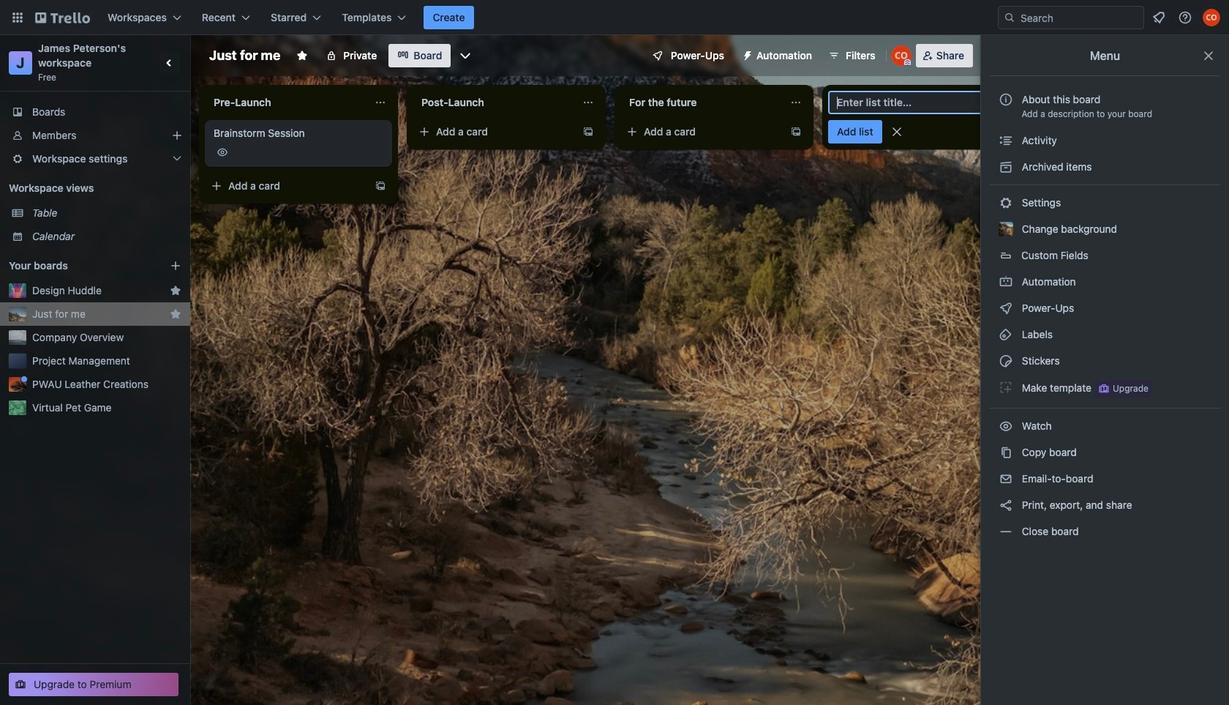 Task type: locate. For each thing, give the bounding box(es) containing it.
add board image
[[170, 260, 182, 272]]

5 sm image from the top
[[999, 380, 1014, 395]]

Enter list title… text field
[[829, 91, 1016, 114]]

0 horizontal spatial create from template… image
[[375, 180, 387, 192]]

back to home image
[[35, 6, 90, 29]]

1 vertical spatial starred icon image
[[170, 308, 182, 320]]

1 starred icon image from the top
[[170, 285, 182, 297]]

1 horizontal spatial create from template… image
[[791, 126, 802, 138]]

None text field
[[205, 91, 369, 114], [413, 91, 577, 114], [205, 91, 369, 114], [413, 91, 577, 114]]

customize views image
[[459, 48, 473, 63]]

1 vertical spatial create from template… image
[[375, 180, 387, 192]]

this member is an admin of this board. image
[[905, 59, 911, 66]]

0 horizontal spatial christina overa (christinaovera) image
[[892, 45, 912, 66]]

3 sm image from the top
[[999, 327, 1014, 342]]

4 sm image from the top
[[999, 354, 1014, 368]]

christina overa (christinaovera) image up enter list title… text field at the right top of the page
[[892, 45, 912, 66]]

create from template… image
[[791, 126, 802, 138], [375, 180, 387, 192]]

None text field
[[621, 91, 785, 114]]

0 vertical spatial starred icon image
[[170, 285, 182, 297]]

1 horizontal spatial christina overa (christinaovera) image
[[1204, 9, 1221, 26]]

workspace navigation collapse icon image
[[160, 53, 180, 73]]

star or unstar board image
[[297, 50, 308, 61]]

2 starred icon image from the top
[[170, 308, 182, 320]]

starred icon image
[[170, 285, 182, 297], [170, 308, 182, 320]]

1 vertical spatial christina overa (christinaovera) image
[[892, 45, 912, 66]]

sm image
[[999, 195, 1014, 210], [999, 275, 1014, 289], [999, 327, 1014, 342], [999, 354, 1014, 368], [999, 380, 1014, 395], [999, 419, 1014, 433], [999, 498, 1014, 512], [999, 524, 1014, 539]]

christina overa (christinaovera) image right open information menu 'icon'
[[1204, 9, 1221, 26]]

0 vertical spatial christina overa (christinaovera) image
[[1204, 9, 1221, 26]]

sm image
[[736, 44, 757, 64], [999, 133, 1014, 148], [999, 160, 1014, 174], [999, 301, 1014, 316], [999, 445, 1014, 460], [999, 471, 1014, 486]]

christina overa (christinaovera) image
[[1204, 9, 1221, 26], [892, 45, 912, 66]]



Task type: describe. For each thing, give the bounding box(es) containing it.
search image
[[1004, 12, 1016, 23]]

Search field
[[1016, 7, 1144, 28]]

primary element
[[0, 0, 1230, 35]]

christina overa (christinaovera) image inside primary element
[[1204, 9, 1221, 26]]

cancel list editing image
[[890, 124, 905, 139]]

1 sm image from the top
[[999, 195, 1014, 210]]

8 sm image from the top
[[999, 524, 1014, 539]]

6 sm image from the top
[[999, 419, 1014, 433]]

0 notifications image
[[1151, 9, 1168, 26]]

0 vertical spatial create from template… image
[[791, 126, 802, 138]]

2 sm image from the top
[[999, 275, 1014, 289]]

your boards with 6 items element
[[9, 257, 148, 275]]

create from template… image
[[583, 126, 594, 138]]

Board name text field
[[202, 44, 288, 67]]

open information menu image
[[1179, 10, 1193, 25]]

7 sm image from the top
[[999, 498, 1014, 512]]



Task type: vqa. For each thing, say whether or not it's contained in the screenshot.
Open information menu IMAGE
yes



